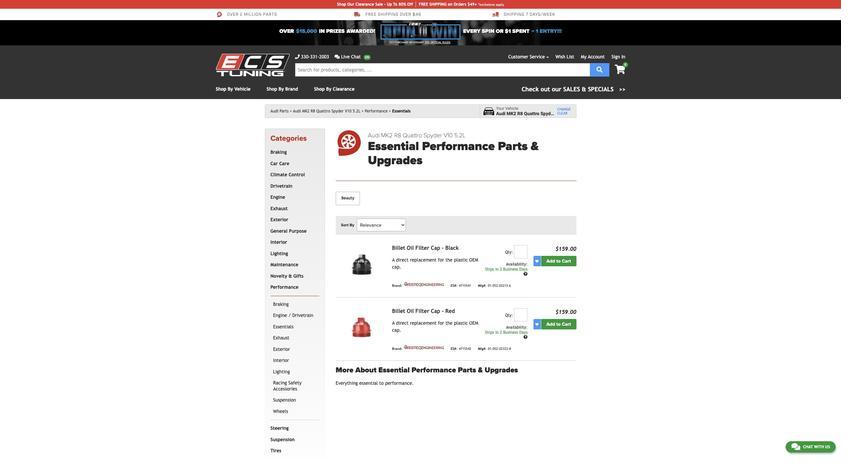 Task type: describe. For each thing, give the bounding box(es) containing it.
audi for audi parts
[[271, 109, 279, 114]]

clearance for our
[[356, 2, 374, 7]]

essential inside audi mk2 r8 quattro spyder v10 5.2l essential performance parts & upgrades
[[368, 139, 419, 154]]

over
[[400, 12, 412, 17]]

official
[[431, 41, 442, 44]]

quattro for audi mk2 r8 quattro spyder v10 5.2l essential performance parts & upgrades
[[403, 132, 422, 139]]

- for red
[[442, 308, 444, 315]]

accessories
[[273, 386, 297, 392]]

0 vertical spatial lighting link
[[269, 248, 318, 260]]

a for billet oil filter cap - red
[[392, 321, 395, 326]]

wish list link
[[556, 54, 575, 59]]

billet oil filter cap - black
[[392, 245, 459, 251]]

free shipping over $49 link
[[354, 11, 421, 17]]

essentials link
[[272, 322, 318, 333]]

0
[[625, 63, 627, 67]]

es#: 4715542
[[451, 347, 472, 351]]

direct for billet oil filter cap - red
[[396, 321, 409, 326]]

change clear
[[558, 107, 571, 115]]

performance subcategories element
[[271, 296, 319, 420]]

1 horizontal spatial upgrades
[[485, 366, 518, 375]]

billet for billet oil filter cap - black
[[392, 245, 406, 251]]

suspension inside the performance subcategories element
[[273, 398, 296, 403]]

- for up
[[385, 2, 386, 7]]

6
[[510, 284, 511, 288]]

shipping
[[504, 12, 525, 17]]

question circle image for billet oil filter cap - red
[[524, 335, 528, 339]]

days for billet oil filter cap - red
[[520, 330, 528, 335]]

every
[[464, 28, 481, 35]]

beauty
[[342, 196, 355, 201]]

for for black
[[438, 257, 444, 263]]

add to cart for billet oil filter cap - black
[[547, 258, 571, 264]]

or
[[496, 28, 504, 35]]

brand: for billet oil filter cap - black
[[392, 284, 403, 288]]

over 2 million parts
[[227, 12, 277, 17]]

sign
[[612, 54, 621, 59]]

shop for shop our clearance sale - up to 80% off
[[337, 2, 346, 7]]

spyder for audi mk2 r8 quattro spyder v10 5.2l essential performance parts & upgrades
[[424, 132, 442, 139]]

the for red
[[446, 321, 453, 326]]

with
[[815, 445, 825, 450]]

brand: for billet oil filter cap - red
[[392, 347, 403, 351]]

essential
[[360, 381, 378, 386]]

shop by brand link
[[267, 86, 298, 92]]

$159.00 for billet oil filter cap - black
[[556, 246, 577, 252]]

audi for audi mk2 r8 quattro spyder v10 5.2l
[[293, 109, 301, 114]]

exhaust for the bottommost exhaust link
[[273, 335, 290, 341]]

audi parts
[[271, 109, 289, 114]]

es#: 4715541
[[451, 284, 472, 288]]

engine for engine / drivetrain
[[273, 313, 287, 318]]

cap. for billet oil filter cap - red
[[392, 328, 402, 333]]

interior link inside the performance subcategories element
[[272, 355, 318, 367]]

cart for red
[[562, 322, 571, 327]]

clearance for by
[[333, 86, 355, 92]]

prizes
[[326, 28, 345, 35]]

ships in 2 business days for billet oil filter cap - black
[[485, 267, 528, 272]]

billet for billet oil filter cap - red
[[392, 308, 406, 315]]

car
[[271, 161, 278, 166]]

live chat
[[341, 54, 361, 59]]

tires link
[[269, 446, 318, 457]]

qty: for black
[[506, 250, 513, 255]]

1 vertical spatial exterior link
[[272, 344, 318, 355]]

audi parts link
[[271, 109, 292, 114]]

spyder inside your vehicle audi mk2 r8 quattro spyder v10 5.2l
[[541, 111, 555, 116]]

shop our clearance sale - up to 80% off
[[337, 2, 413, 7]]

shipping
[[378, 12, 399, 17]]

by for brand
[[279, 86, 284, 92]]

maintenance link
[[269, 260, 318, 271]]

shipping 7 days/week
[[504, 12, 556, 17]]

audi for audi mk2 r8 quattro spyder v10 5.2l essential performance parts & upgrades
[[368, 132, 380, 139]]

categories
[[271, 134, 307, 143]]

exterior for the top exterior link
[[271, 217, 289, 223]]

spent
[[513, 28, 530, 35]]

ships in 2 business days for billet oil filter cap - red
[[485, 330, 528, 335]]

red
[[446, 308, 455, 315]]

everything
[[336, 381, 358, 386]]

0 vertical spatial exterior link
[[269, 214, 318, 226]]

0 horizontal spatial vehicle
[[235, 86, 251, 92]]

change link
[[558, 107, 571, 111]]

care
[[279, 161, 290, 166]]

es#: for billet oil filter cap - black
[[451, 284, 458, 288]]

braking for car
[[271, 150, 287, 155]]

cart for black
[[562, 258, 571, 264]]

0 vertical spatial interior
[[271, 240, 287, 245]]

a direct replacement for the plastic oem cap. for red
[[392, 321, 479, 333]]

your vehicle audi mk2 r8 quattro spyder v10 5.2l
[[497, 106, 575, 116]]

es#4715541 - 01-052-02213-6 - billet oil filter cap - black - a direct replacement for the plastic oem cap. - weistec - audi image
[[336, 245, 387, 284]]

sale
[[376, 2, 383, 7]]

more
[[336, 366, 354, 375]]

2 inside over 2 million parts link
[[240, 12, 243, 17]]

wish
[[556, 54, 566, 59]]

1 vertical spatial essential
[[379, 366, 410, 375]]

free ship ping on orders $49+ *exclusions apply
[[419, 2, 504, 7]]

drivetrain inside 'link'
[[271, 183, 293, 189]]

free
[[419, 2, 429, 7]]

1 horizontal spatial performance link
[[365, 109, 391, 114]]

your
[[497, 106, 505, 111]]

ship
[[430, 2, 438, 7]]

& inside audi mk2 r8 quattro spyder v10 5.2l essential performance parts & upgrades
[[531, 139, 539, 154]]

plastic for billet oil filter cap - red
[[454, 321, 468, 326]]

v10 for audi mk2 r8 quattro spyder v10 5.2l essential performance parts & upgrades
[[444, 132, 453, 139]]

my
[[581, 54, 587, 59]]

every spin or $1 spent = 1 entry!!!
[[464, 28, 562, 35]]

comments image
[[792, 443, 801, 451]]

safety
[[289, 381, 302, 386]]

01- for billet oil filter cap - black
[[488, 284, 493, 288]]

audi mk2 r8 quattro spyder v10 5.2l link
[[293, 109, 364, 114]]

ecs tuning 'spin to win' contest logo image
[[381, 23, 461, 40]]

add to cart button for billet oil filter cap - black
[[542, 256, 577, 267]]

qty: for red
[[506, 313, 513, 318]]

add for red
[[547, 322, 556, 327]]

052- for billet oil filter cap - black
[[493, 284, 500, 288]]

Search text field
[[295, 63, 590, 77]]

interior inside the performance subcategories element
[[273, 358, 289, 363]]

racing safety accessories link
[[272, 378, 318, 395]]

live chat link
[[335, 53, 371, 60]]

shop by vehicle link
[[216, 86, 251, 92]]

in for billet oil filter cap - black
[[496, 267, 499, 272]]

shop for shop by brand
[[267, 86, 277, 92]]

5.2l for audi mk2 r8 quattro spyder v10 5.2l essential performance parts & upgrades
[[455, 132, 466, 139]]

to
[[394, 2, 398, 7]]

r8 inside your vehicle audi mk2 r8 quattro spyder v10 5.2l
[[518, 111, 523, 116]]

mfg#: for billet oil filter cap - red
[[478, 347, 487, 351]]

us
[[826, 445, 831, 450]]

direct for billet oil filter cap - black
[[396, 257, 409, 263]]

quattro inside your vehicle audi mk2 r8 quattro spyder v10 5.2l
[[524, 111, 540, 116]]

about
[[356, 366, 377, 375]]

r8 for audi mk2 r8 quattro spyder v10 5.2l
[[311, 109, 315, 114]]

sort by
[[341, 223, 355, 228]]

80%
[[399, 2, 406, 7]]

add to cart for billet oil filter cap - red
[[547, 322, 571, 327]]

1 vertical spatial suspension link
[[269, 434, 318, 446]]

billet oil filter cap - red link
[[392, 308, 455, 315]]

v10 inside your vehicle audi mk2 r8 quattro spyder v10 5.2l
[[556, 111, 565, 116]]

add to wish list image
[[536, 323, 539, 326]]

mk2 inside your vehicle audi mk2 r8 quattro spyder v10 5.2l
[[507, 111, 517, 116]]

cap. for billet oil filter cap - black
[[392, 265, 402, 270]]

drivetrain link
[[269, 181, 318, 192]]

specials
[[588, 86, 614, 93]]

shopping cart image
[[615, 65, 626, 74]]

$49+
[[468, 2, 477, 7]]

phone image
[[295, 54, 300, 59]]

shop our clearance sale - up to 80% off link
[[337, 1, 416, 7]]

2003
[[320, 54, 329, 59]]

4715541
[[459, 284, 472, 288]]

0 vertical spatial in
[[319, 28, 325, 35]]

0 vertical spatial essentials
[[393, 109, 411, 114]]

on
[[448, 2, 453, 7]]

performance inside the category navigation element
[[271, 285, 299, 290]]

engine link
[[269, 192, 318, 203]]

maintenance
[[271, 262, 299, 268]]

braking for engine
[[273, 302, 289, 307]]

spin
[[482, 28, 495, 35]]

wish list
[[556, 54, 575, 59]]

live
[[341, 54, 350, 59]]

sign in
[[612, 54, 626, 59]]

1 vertical spatial lighting link
[[272, 367, 318, 378]]

account
[[588, 54, 605, 59]]

5.2l for audi mk2 r8 quattro spyder v10 5.2l
[[353, 109, 361, 114]]

parts
[[263, 12, 277, 17]]

$159.00 for billet oil filter cap - red
[[556, 309, 577, 316]]

a for billet oil filter cap - black
[[392, 257, 395, 263]]

mfg#: 01-052-02213-6
[[478, 284, 511, 288]]

performance.
[[385, 381, 414, 386]]

2 vertical spatial to
[[380, 381, 384, 386]]

over for over 2 million parts
[[227, 12, 239, 17]]

cap for black
[[431, 245, 441, 251]]

0 link
[[610, 62, 629, 75]]

weistec - corporate logo image for red
[[404, 345, 444, 350]]

5.2l inside your vehicle audi mk2 r8 quattro spyder v10 5.2l
[[566, 111, 575, 116]]

vehicle inside your vehicle audi mk2 r8 quattro spyder v10 5.2l
[[506, 106, 519, 111]]

02213-
[[500, 284, 510, 288]]

list
[[567, 54, 575, 59]]

by for vehicle
[[228, 86, 233, 92]]

clear link
[[558, 111, 571, 115]]

0 horizontal spatial chat
[[351, 54, 361, 59]]

climate control link
[[269, 169, 318, 181]]

purpose
[[289, 228, 307, 234]]

my account
[[581, 54, 605, 59]]

change
[[558, 107, 571, 111]]

0 vertical spatial interior link
[[269, 237, 318, 248]]

upgrades inside audi mk2 r8 quattro spyder v10 5.2l essential performance parts & upgrades
[[368, 153, 423, 168]]



Task type: locate. For each thing, give the bounding box(es) containing it.
0 vertical spatial cart
[[562, 258, 571, 264]]

1 horizontal spatial r8
[[395, 132, 401, 139]]

filter for black
[[416, 245, 430, 251]]

1 oil from the top
[[407, 245, 414, 251]]

lighting link up maintenance
[[269, 248, 318, 260]]

2 up the 02323-
[[500, 330, 502, 335]]

availability: for billet oil filter cap - red
[[507, 325, 528, 330]]

search image
[[597, 66, 603, 72]]

tires
[[271, 448, 282, 454]]

0 vertical spatial $159.00
[[556, 246, 577, 252]]

=
[[532, 28, 535, 35]]

the for black
[[446, 257, 453, 263]]

cart right add to wish list icon at the right bottom of the page
[[562, 258, 571, 264]]

1 vertical spatial exhaust link
[[272, 333, 318, 344]]

1 horizontal spatial clearance
[[356, 2, 374, 7]]

330-331-2003 link
[[295, 53, 329, 60]]

ships in 2 business days up 02213-
[[485, 267, 528, 272]]

es#: left the 4715542
[[451, 347, 458, 351]]

1 direct from the top
[[396, 257, 409, 263]]

to right add to wish list icon at the right bottom of the page
[[557, 258, 561, 264]]

1 for from the top
[[438, 257, 444, 263]]

the down red
[[446, 321, 453, 326]]

engine left the /
[[273, 313, 287, 318]]

weistec - corporate logo image
[[404, 282, 444, 287], [404, 345, 444, 350]]

0 vertical spatial suspension link
[[272, 395, 318, 406]]

parts
[[280, 109, 289, 114], [498, 139, 528, 154], [458, 366, 476, 375]]

entry!!!
[[540, 28, 562, 35]]

interior link down purpose
[[269, 237, 318, 248]]

2 add to cart from the top
[[547, 322, 571, 327]]

oil for billet oil filter cap - black
[[407, 245, 414, 251]]

v10 inside audi mk2 r8 quattro spyder v10 5.2l essential performance parts & upgrades
[[444, 132, 453, 139]]

mk2 for audi mk2 r8 quattro spyder v10 5.2l
[[302, 109, 310, 114]]

interior up racing
[[273, 358, 289, 363]]

shop by brand
[[267, 86, 298, 92]]

0 vertical spatial 052-
[[493, 284, 500, 288]]

2 plastic from the top
[[454, 321, 468, 326]]

2 horizontal spatial r8
[[518, 111, 523, 116]]

0 horizontal spatial parts
[[280, 109, 289, 114]]

2 business from the top
[[504, 330, 519, 335]]

essentials inside the performance subcategories element
[[273, 324, 294, 330]]

1 question circle image from the top
[[524, 272, 528, 276]]

by for clearance
[[326, 86, 332, 92]]

qty: up 6
[[506, 250, 513, 255]]

1 vertical spatial filter
[[416, 308, 430, 315]]

2 vertical spatial 2
[[500, 330, 502, 335]]

1 vertical spatial performance link
[[269, 282, 318, 293]]

2 filter from the top
[[416, 308, 430, 315]]

r8 inside audi mk2 r8 quattro spyder v10 5.2l essential performance parts & upgrades
[[395, 132, 401, 139]]

braking up the /
[[273, 302, 289, 307]]

2 for from the top
[[438, 321, 444, 326]]

1 vertical spatial chat
[[804, 445, 814, 450]]

1 qty: from the top
[[506, 250, 513, 255]]

clearance up free
[[356, 2, 374, 7]]

0 vertical spatial qty:
[[506, 250, 513, 255]]

question circle image for billet oil filter cap - black
[[524, 272, 528, 276]]

- for black
[[442, 245, 444, 251]]

add to cart
[[547, 258, 571, 264], [547, 322, 571, 327]]

1 vertical spatial question circle image
[[524, 335, 528, 339]]

2 for billet oil filter cap - red
[[500, 330, 502, 335]]

a right es#4715541 - 01-052-02213-6 - billet oil filter cap - black - a direct replacement for the plastic oem cap. - weistec - audi image
[[392, 257, 395, 263]]

ships up mfg#: 01-052-02323-8
[[485, 330, 495, 335]]

quattro inside audi mk2 r8 quattro spyder v10 5.2l essential performance parts & upgrades
[[403, 132, 422, 139]]

1 vertical spatial engine
[[273, 313, 287, 318]]

v10
[[345, 109, 352, 114], [556, 111, 565, 116], [444, 132, 453, 139]]

shipping 7 days/week link
[[493, 11, 556, 17]]

exterior link down essentials link at left bottom
[[272, 344, 318, 355]]

to right add to wish list image
[[557, 322, 561, 327]]

0 vertical spatial parts
[[280, 109, 289, 114]]

052-
[[493, 284, 500, 288], [493, 347, 500, 351]]

0 vertical spatial brand:
[[392, 284, 403, 288]]

1 the from the top
[[446, 257, 453, 263]]

1 horizontal spatial chat
[[804, 445, 814, 450]]

r8 for audi mk2 r8 quattro spyder v10 5.2l essential performance parts & upgrades
[[395, 132, 401, 139]]

see
[[425, 41, 430, 44]]

for down billet oil filter cap - black
[[438, 257, 444, 263]]

1 ships in 2 business days from the top
[[485, 267, 528, 272]]

2 oem from the top
[[470, 321, 479, 326]]

for
[[438, 257, 444, 263], [438, 321, 444, 326]]

add for black
[[547, 258, 556, 264]]

1 filter from the top
[[416, 245, 430, 251]]

engine down drivetrain 'link'
[[271, 195, 285, 200]]

add to cart right add to wish list image
[[547, 322, 571, 327]]

2 mfg#: from the top
[[478, 347, 487, 351]]

2 a from the top
[[392, 321, 395, 326]]

1 days from the top
[[520, 267, 528, 272]]

mk2 inside audi mk2 r8 quattro spyder v10 5.2l essential performance parts & upgrades
[[381, 132, 393, 139]]

add to wish list image
[[536, 260, 539, 263]]

service
[[530, 54, 545, 59]]

no purchase necessary. see official rules .
[[390, 41, 451, 44]]

climate control
[[271, 172, 305, 178]]

audi inside audi mk2 r8 quattro spyder v10 5.2l essential performance parts & upgrades
[[368, 132, 380, 139]]

by up audi mk2 r8 quattro spyder v10 5.2l link
[[326, 86, 332, 92]]

0 vertical spatial plastic
[[454, 257, 468, 263]]

engine for engine
[[271, 195, 285, 200]]

lighting for the bottom lighting link
[[273, 369, 290, 375]]

0 horizontal spatial performance link
[[269, 282, 318, 293]]

a direct replacement for the plastic oem cap. down billet oil filter cap - red
[[392, 321, 479, 333]]

1 vertical spatial upgrades
[[485, 366, 518, 375]]

1 brand: from the top
[[392, 284, 403, 288]]

add to cart button right add to wish list icon at the right bottom of the page
[[542, 256, 577, 267]]

add to cart button
[[542, 256, 577, 267], [542, 319, 577, 330]]

2 days from the top
[[520, 330, 528, 335]]

1 cap. from the top
[[392, 265, 402, 270]]

1 $159.00 from the top
[[556, 246, 577, 252]]

0 vertical spatial a
[[392, 257, 395, 263]]

1 weistec - corporate logo image from the top
[[404, 282, 444, 287]]

sales & specials
[[564, 86, 614, 93]]

over left $15,000
[[280, 28, 294, 35]]

interior down general
[[271, 240, 287, 245]]

exhaust link down engine / drivetrain link
[[272, 333, 318, 344]]

1 oem from the top
[[470, 257, 479, 263]]

suspension link down accessories
[[272, 395, 318, 406]]

direct down billet oil filter cap - black
[[396, 257, 409, 263]]

plastic down the black at right
[[454, 257, 468, 263]]

ships
[[485, 267, 495, 272], [485, 330, 495, 335]]

- left red
[[442, 308, 444, 315]]

weistec - corporate logo image for black
[[404, 282, 444, 287]]

a
[[392, 257, 395, 263], [392, 321, 395, 326]]

mk2 for audi mk2 r8 quattro spyder v10 5.2l essential performance parts & upgrades
[[381, 132, 393, 139]]

the down the black at right
[[446, 257, 453, 263]]

shop for shop by clearance
[[314, 86, 325, 92]]

1 vertical spatial ships in 2 business days
[[485, 330, 528, 335]]

cap left the black at right
[[431, 245, 441, 251]]

business for billet oil filter cap - black
[[504, 267, 519, 272]]

audi mk2 r8 quattro spyder v10 5.2l
[[293, 109, 361, 114]]

exhaust link down drivetrain 'link'
[[269, 203, 318, 214]]

1 replacement from the top
[[410, 257, 437, 263]]

question circle image
[[524, 272, 528, 276], [524, 335, 528, 339]]

1 vertical spatial over
[[280, 28, 294, 35]]

0 horizontal spatial essentials
[[273, 324, 294, 330]]

a direct replacement for the plastic oem cap. down billet oil filter cap - black link
[[392, 257, 479, 270]]

in up mfg#: 01-052-02213-6 at right bottom
[[496, 267, 499, 272]]

1 vertical spatial $159.00
[[556, 309, 577, 316]]

add right add to wish list image
[[547, 322, 556, 327]]

mfg#: for billet oil filter cap - black
[[478, 284, 487, 288]]

mfg#: right the 4715542
[[478, 347, 487, 351]]

braking link up engine / drivetrain
[[272, 299, 318, 310]]

5.2l
[[353, 109, 361, 114], [566, 111, 575, 116], [455, 132, 466, 139]]

es#4715542 - 01-052-02323-8 - billet oil filter cap - red - a direct replacement for the plastic oem cap. - weistec - audi image
[[336, 309, 387, 347]]

spyder inside audi mk2 r8 quattro spyder v10 5.2l essential performance parts & upgrades
[[424, 132, 442, 139]]

lighting link up safety
[[272, 367, 318, 378]]

1 vertical spatial cap
[[431, 308, 441, 315]]

1 vertical spatial in
[[496, 267, 499, 272]]

2 direct from the top
[[396, 321, 409, 326]]

- left up
[[385, 2, 386, 7]]

the
[[446, 257, 453, 263], [446, 321, 453, 326]]

interior link up safety
[[272, 355, 318, 367]]

0 vertical spatial billet
[[392, 245, 406, 251]]

1 vertical spatial add to cart
[[547, 322, 571, 327]]

1 business from the top
[[504, 267, 519, 272]]

2 horizontal spatial v10
[[556, 111, 565, 116]]

beauty link
[[336, 192, 360, 205]]

in up mfg#: 01-052-02323-8
[[496, 330, 499, 335]]

2 01- from the top
[[488, 347, 493, 351]]

2 up 02213-
[[500, 267, 502, 272]]

filter left red
[[416, 308, 430, 315]]

1 vertical spatial add
[[547, 322, 556, 327]]

cap for red
[[431, 308, 441, 315]]

1 vertical spatial 01-
[[488, 347, 493, 351]]

0 vertical spatial add to cart button
[[542, 256, 577, 267]]

upgrades
[[368, 153, 423, 168], [485, 366, 518, 375]]

2 replacement from the top
[[410, 321, 437, 326]]

1 horizontal spatial essentials
[[393, 109, 411, 114]]

es#: for billet oil filter cap - red
[[451, 347, 458, 351]]

v10 for audi mk2 r8 quattro spyder v10 5.2l
[[345, 109, 352, 114]]

1 add from the top
[[547, 258, 556, 264]]

0 vertical spatial 01-
[[488, 284, 493, 288]]

0 vertical spatial replacement
[[410, 257, 437, 263]]

availability: left add to wish list image
[[507, 325, 528, 330]]

1 ships from the top
[[485, 267, 495, 272]]

my account link
[[581, 54, 605, 59]]

vehicle down ecs tuning image on the left of the page
[[235, 86, 251, 92]]

customer service button
[[509, 53, 549, 60]]

0 vertical spatial to
[[557, 258, 561, 264]]

in
[[622, 54, 626, 59]]

2 add from the top
[[547, 322, 556, 327]]

oem for red
[[470, 321, 479, 326]]

customer service
[[509, 54, 545, 59]]

billet oil filter cap - red
[[392, 308, 455, 315]]

mfg#: right 4715541
[[478, 284, 487, 288]]

1 vertical spatial replacement
[[410, 321, 437, 326]]

1 horizontal spatial over
[[280, 28, 294, 35]]

1 vertical spatial 2
[[500, 267, 502, 272]]

1 vertical spatial exterior
[[273, 347, 290, 352]]

spyder
[[332, 109, 344, 114], [541, 111, 555, 116], [424, 132, 442, 139]]

in left prizes
[[319, 28, 325, 35]]

filter for red
[[416, 308, 430, 315]]

1 vertical spatial business
[[504, 330, 519, 335]]

1 052- from the top
[[493, 284, 500, 288]]

1 01- from the top
[[488, 284, 493, 288]]

audi
[[271, 109, 279, 114], [293, 109, 301, 114], [497, 111, 506, 116], [368, 132, 380, 139]]

cap.
[[392, 265, 402, 270], [392, 328, 402, 333]]

1 add to cart from the top
[[547, 258, 571, 264]]

5.2l inside audi mk2 r8 quattro spyder v10 5.2l essential performance parts & upgrades
[[455, 132, 466, 139]]

2 the from the top
[[446, 321, 453, 326]]

to for billet oil filter cap - black
[[557, 258, 561, 264]]

1 cart from the top
[[562, 258, 571, 264]]

cap
[[431, 245, 441, 251], [431, 308, 441, 315]]

0 vertical spatial exhaust link
[[269, 203, 318, 214]]

1 vertical spatial qty:
[[506, 313, 513, 318]]

1 horizontal spatial parts
[[458, 366, 476, 375]]

plastic for billet oil filter cap - black
[[454, 257, 468, 263]]

2 ships from the top
[[485, 330, 495, 335]]

1 vertical spatial add to cart button
[[542, 319, 577, 330]]

1
[[536, 28, 539, 35]]

2 brand: from the top
[[392, 347, 403, 351]]

exterior for the bottom exterior link
[[273, 347, 290, 352]]

by down ecs tuning image on the left of the page
[[228, 86, 233, 92]]

sales
[[564, 86, 581, 93]]

brand:
[[392, 284, 403, 288], [392, 347, 403, 351]]

lighting up racing
[[273, 369, 290, 375]]

business up 8
[[504, 330, 519, 335]]

ships for black
[[485, 267, 495, 272]]

exhaust down engine link
[[271, 206, 288, 211]]

1 vertical spatial ships
[[485, 330, 495, 335]]

2 es#: from the top
[[451, 347, 458, 351]]

engine
[[271, 195, 285, 200], [273, 313, 287, 318]]

ships for red
[[485, 330, 495, 335]]

over for over $15,000 in prizes
[[280, 28, 294, 35]]

cap left red
[[431, 308, 441, 315]]

exhaust inside the performance subcategories element
[[273, 335, 290, 341]]

1 cap from the top
[[431, 245, 441, 251]]

0 vertical spatial weistec - corporate logo image
[[404, 282, 444, 287]]

free shipping over $49
[[366, 12, 421, 17]]

weistec - corporate logo image up more about essential performance parts & upgrades
[[404, 345, 444, 350]]

racing
[[273, 381, 287, 386]]

exterior up general
[[271, 217, 289, 223]]

drivetrain down climate
[[271, 183, 293, 189]]

essential
[[368, 139, 419, 154], [379, 366, 410, 375]]

braking link for /
[[272, 299, 318, 310]]

2 $159.00 from the top
[[556, 309, 577, 316]]

more about essential performance parts & upgrades
[[336, 366, 518, 375]]

replacement for black
[[410, 257, 437, 263]]

0 vertical spatial filter
[[416, 245, 430, 251]]

0 vertical spatial question circle image
[[524, 272, 528, 276]]

days/week
[[530, 12, 556, 17]]

2 ships in 2 business days from the top
[[485, 330, 528, 335]]

2 availability: from the top
[[507, 325, 528, 330]]

over 2 million parts link
[[216, 11, 277, 17]]

2 left million
[[240, 12, 243, 17]]

shop for shop by vehicle
[[216, 86, 227, 92]]

1 vertical spatial cart
[[562, 322, 571, 327]]

exterior
[[271, 217, 289, 223], [273, 347, 290, 352]]

2 question circle image from the top
[[524, 335, 528, 339]]

audi inside your vehicle audi mk2 r8 quattro spyder v10 5.2l
[[497, 111, 506, 116]]

-
[[385, 2, 386, 7], [442, 245, 444, 251], [442, 308, 444, 315]]

clearance up audi mk2 r8 quattro spyder v10 5.2l link
[[333, 86, 355, 92]]

- left the black at right
[[442, 245, 444, 251]]

exhaust down essentials link at left bottom
[[273, 335, 290, 341]]

million
[[244, 12, 262, 17]]

category navigation element
[[265, 129, 325, 458]]

1 vertical spatial to
[[557, 322, 561, 327]]

spyder for audi mk2 r8 quattro spyder v10 5.2l
[[332, 109, 344, 114]]

braking link
[[269, 147, 318, 158], [272, 299, 318, 310]]

1 horizontal spatial quattro
[[403, 132, 422, 139]]

engine / drivetrain
[[273, 313, 314, 318]]

parts inside audi mk2 r8 quattro spyder v10 5.2l essential performance parts & upgrades
[[498, 139, 528, 154]]

2 for billet oil filter cap - black
[[500, 267, 502, 272]]

0 vertical spatial engine
[[271, 195, 285, 200]]

052- left 6
[[493, 284, 500, 288]]

0 horizontal spatial mk2
[[302, 109, 310, 114]]

a direct replacement for the plastic oem cap. for black
[[392, 257, 479, 270]]

vehicle
[[235, 86, 251, 92], [506, 106, 519, 111]]

general purpose link
[[269, 226, 318, 237]]

1 a from the top
[[392, 257, 395, 263]]

1 vertical spatial oem
[[470, 321, 479, 326]]

car care
[[271, 161, 290, 166]]

0 vertical spatial mfg#:
[[478, 284, 487, 288]]

add to cart right add to wish list icon at the right bottom of the page
[[547, 258, 571, 264]]

vehicle right your
[[506, 106, 519, 111]]

braking up the car care
[[271, 150, 287, 155]]

1 vertical spatial suspension
[[271, 437, 295, 443]]

0 horizontal spatial v10
[[345, 109, 352, 114]]

braking inside the performance subcategories element
[[273, 302, 289, 307]]

oem up the 4715542
[[470, 321, 479, 326]]

suspension down accessories
[[273, 398, 296, 403]]

lighting up maintenance
[[271, 251, 288, 256]]

apply
[[496, 3, 504, 6]]

availability: left add to wish list icon at the right bottom of the page
[[507, 262, 528, 267]]

ships up mfg#: 01-052-02213-6 at right bottom
[[485, 267, 495, 272]]

1 add to cart button from the top
[[542, 256, 577, 267]]

1 plastic from the top
[[454, 257, 468, 263]]

oem for black
[[470, 257, 479, 263]]

1 vertical spatial a
[[392, 321, 395, 326]]

1 vertical spatial clearance
[[333, 86, 355, 92]]

novelty
[[271, 273, 287, 279]]

1 horizontal spatial spyder
[[424, 132, 442, 139]]

necessary.
[[409, 41, 425, 44]]

oem up 4715541
[[470, 257, 479, 263]]

1 vertical spatial braking
[[273, 302, 289, 307]]

0 vertical spatial for
[[438, 257, 444, 263]]

a down billet oil filter cap - red
[[392, 321, 395, 326]]

2 cart from the top
[[562, 322, 571, 327]]

in for billet oil filter cap - red
[[496, 330, 499, 335]]

exterior link up purpose
[[269, 214, 318, 226]]

for for red
[[438, 321, 444, 326]]

0 horizontal spatial 5.2l
[[353, 109, 361, 114]]

sort
[[341, 223, 349, 228]]

add to cart button for billet oil filter cap - red
[[542, 319, 577, 330]]

01- left 02213-
[[488, 284, 493, 288]]

$1
[[505, 28, 511, 35]]

.
[[451, 41, 451, 44]]

drivetrain inside the performance subcategories element
[[293, 313, 314, 318]]

330-
[[301, 54, 310, 59]]

novelty & gifts
[[271, 273, 304, 279]]

1 vertical spatial for
[[438, 321, 444, 326]]

1 billet from the top
[[392, 245, 406, 251]]

engine inside the performance subcategories element
[[273, 313, 287, 318]]

replacement
[[410, 257, 437, 263], [410, 321, 437, 326]]

2 add to cart button from the top
[[542, 319, 577, 330]]

es#:
[[451, 284, 458, 288], [451, 347, 458, 351]]

plastic down red
[[454, 321, 468, 326]]

1 horizontal spatial vehicle
[[506, 106, 519, 111]]

business for billet oil filter cap - red
[[504, 330, 519, 335]]

2 weistec - corporate logo image from the top
[[404, 345, 444, 350]]

0 vertical spatial business
[[504, 267, 519, 272]]

2 cap. from the top
[[392, 328, 402, 333]]

1 mfg#: from the top
[[478, 284, 487, 288]]

business up 6
[[504, 267, 519, 272]]

2 oil from the top
[[407, 308, 414, 315]]

1 vertical spatial the
[[446, 321, 453, 326]]

by
[[228, 86, 233, 92], [279, 86, 284, 92], [326, 86, 332, 92], [350, 223, 355, 228]]

quattro for audi mk2 r8 quattro spyder v10 5.2l
[[317, 109, 331, 114]]

0 vertical spatial lighting
[[271, 251, 288, 256]]

1 vertical spatial direct
[[396, 321, 409, 326]]

replacement down billet oil filter cap - red
[[410, 321, 437, 326]]

for down billet oil filter cap - red 'link' in the bottom of the page
[[438, 321, 444, 326]]

suspension down steering at left bottom
[[271, 437, 295, 443]]

add right add to wish list icon at the right bottom of the page
[[547, 258, 556, 264]]

4715542
[[459, 347, 472, 351]]

052- for billet oil filter cap - red
[[493, 347, 500, 351]]

suspension link down steering at left bottom
[[269, 434, 318, 446]]

lighting for top lighting link
[[271, 251, 288, 256]]

01-
[[488, 284, 493, 288], [488, 347, 493, 351]]

1 vertical spatial billet
[[392, 308, 406, 315]]

direct down billet oil filter cap - red
[[396, 321, 409, 326]]

1 vertical spatial availability:
[[507, 325, 528, 330]]

*exclusions apply link
[[479, 2, 504, 7]]

replacement for red
[[410, 321, 437, 326]]

1 es#: from the top
[[451, 284, 458, 288]]

chat left with
[[804, 445, 814, 450]]

to for billet oil filter cap - red
[[557, 322, 561, 327]]

braking link up care
[[269, 147, 318, 158]]

by left brand
[[279, 86, 284, 92]]

lighting inside the performance subcategories element
[[273, 369, 290, 375]]

01- for billet oil filter cap - red
[[488, 347, 493, 351]]

0 vertical spatial drivetrain
[[271, 183, 293, 189]]

wheels
[[273, 409, 288, 414]]

2 horizontal spatial mk2
[[507, 111, 517, 116]]

1 a direct replacement for the plastic oem cap. from the top
[[392, 257, 479, 270]]

2 billet from the top
[[392, 308, 406, 315]]

performance inside audi mk2 r8 quattro spyder v10 5.2l essential performance parts & upgrades
[[422, 139, 495, 154]]

over left million
[[227, 12, 239, 17]]

2 a direct replacement for the plastic oem cap. from the top
[[392, 321, 479, 333]]

2 horizontal spatial parts
[[498, 139, 528, 154]]

0 vertical spatial braking
[[271, 150, 287, 155]]

1 availability: from the top
[[507, 262, 528, 267]]

a direct replacement for the plastic oem cap.
[[392, 257, 479, 270], [392, 321, 479, 333]]

cart right add to wish list image
[[562, 322, 571, 327]]

performance
[[365, 109, 388, 114], [422, 139, 495, 154], [271, 285, 299, 290], [412, 366, 456, 375]]

01- left the 02323-
[[488, 347, 493, 351]]

& inside the category navigation element
[[289, 273, 292, 279]]

filter left the black at right
[[416, 245, 430, 251]]

None number field
[[515, 245, 528, 259], [515, 309, 528, 322], [515, 245, 528, 259], [515, 309, 528, 322]]

1 vertical spatial a direct replacement for the plastic oem cap.
[[392, 321, 479, 333]]

1 horizontal spatial mk2
[[381, 132, 393, 139]]

$49
[[413, 12, 421, 17]]

our
[[348, 2, 355, 7]]

0 vertical spatial over
[[227, 12, 239, 17]]

0 vertical spatial direct
[[396, 257, 409, 263]]

chat right live
[[351, 54, 361, 59]]

mk2
[[302, 109, 310, 114], [507, 111, 517, 116], [381, 132, 393, 139]]

up
[[387, 2, 392, 7]]

0 vertical spatial braking link
[[269, 147, 318, 158]]

ships in 2 business days up the 02323-
[[485, 330, 528, 335]]

chat with us link
[[786, 442, 836, 453]]

availability: for billet oil filter cap - black
[[507, 262, 528, 267]]

2 qty: from the top
[[506, 313, 513, 318]]

2 vertical spatial parts
[[458, 366, 476, 375]]

1 vertical spatial weistec - corporate logo image
[[404, 345, 444, 350]]

comments image
[[335, 54, 340, 59]]

weistec - corporate logo image up billet oil filter cap - red
[[404, 282, 444, 287]]

2 cap from the top
[[431, 308, 441, 315]]

0 horizontal spatial over
[[227, 12, 239, 17]]

exhaust for top exhaust link
[[271, 206, 288, 211]]

2 052- from the top
[[493, 347, 500, 351]]

1 vertical spatial essentials
[[273, 324, 294, 330]]

to right essential at the bottom of page
[[380, 381, 384, 386]]

330-331-2003
[[301, 54, 329, 59]]

days for billet oil filter cap - black
[[520, 267, 528, 272]]

over $15,000 in prizes
[[280, 28, 345, 35]]

ecs tuning image
[[216, 54, 290, 76]]

exterior down essentials link at left bottom
[[273, 347, 290, 352]]

braking link for care
[[269, 147, 318, 158]]

exterior inside the performance subcategories element
[[273, 347, 290, 352]]

0 horizontal spatial quattro
[[317, 109, 331, 114]]

*exclusions
[[479, 3, 495, 6]]

1 vertical spatial braking link
[[272, 299, 318, 310]]

by right 'sort'
[[350, 223, 355, 228]]

052- left 8
[[493, 347, 500, 351]]

0 vertical spatial 2
[[240, 12, 243, 17]]

oil for billet oil filter cap - red
[[407, 308, 414, 315]]

drivetrain right the /
[[293, 313, 314, 318]]

qty: down 6
[[506, 313, 513, 318]]

es#: left 4715541
[[451, 284, 458, 288]]

replacement down billet oil filter cap - black link
[[410, 257, 437, 263]]

add to cart button right add to wish list image
[[542, 319, 577, 330]]



Task type: vqa. For each thing, say whether or not it's contained in the screenshot.
Cap associated with Black
yes



